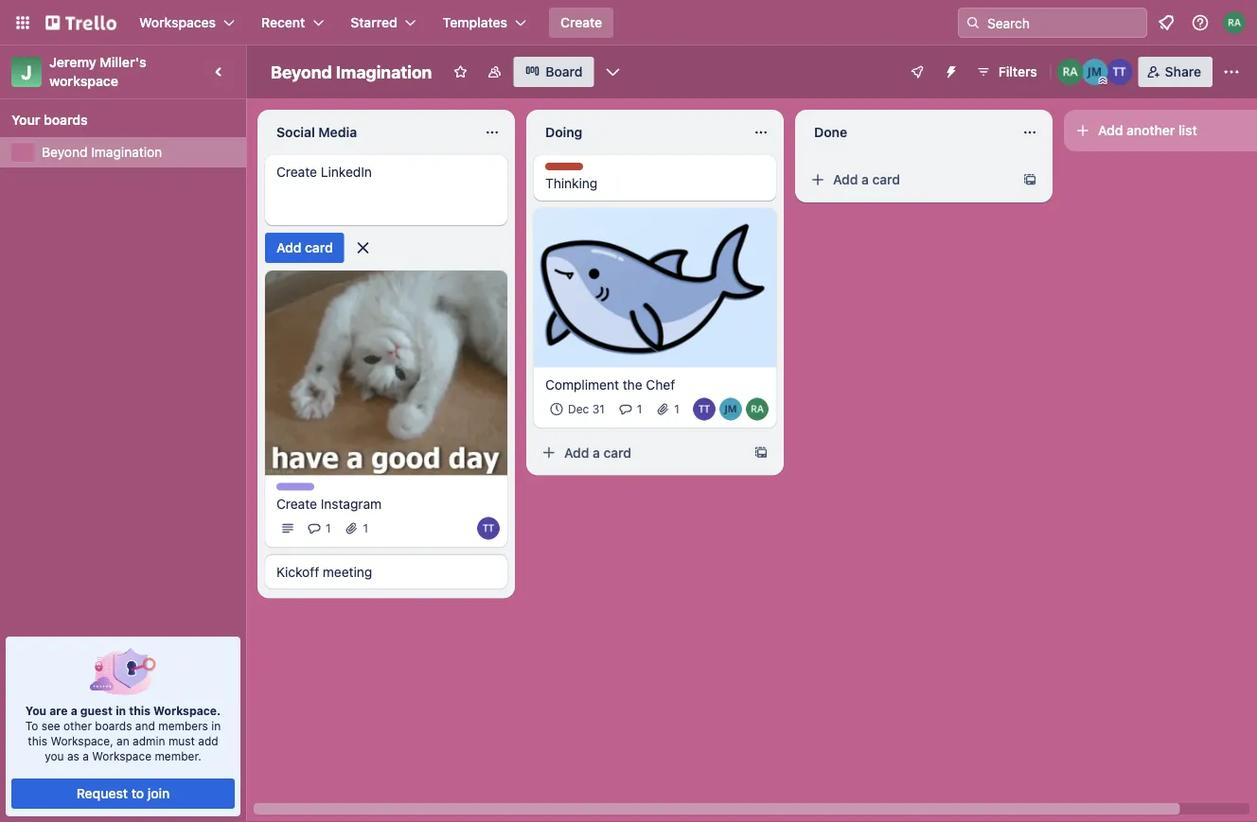 Task type: describe. For each thing, give the bounding box(es) containing it.
kickoff meeting
[[276, 564, 372, 580]]

0 horizontal spatial this
[[28, 735, 47, 748]]

thinking link
[[545, 174, 765, 193]]

card for doing
[[604, 445, 632, 461]]

recent
[[261, 15, 305, 30]]

a right as at the bottom of the page
[[83, 750, 89, 763]]

show menu image
[[1222, 62, 1241, 81]]

add another list
[[1098, 123, 1197, 138]]

cancel image
[[354, 239, 373, 258]]

0 horizontal spatial terry turtle (terryturtle) image
[[477, 517, 500, 540]]

Board name text field
[[261, 57, 442, 87]]

0 vertical spatial ruby anderson (rubyanderson7) image
[[1057, 59, 1084, 85]]

chef
[[646, 377, 675, 393]]

create instagram link
[[276, 495, 496, 514]]

another
[[1127, 123, 1175, 138]]

0 notifications image
[[1155, 11, 1178, 34]]

a down '31'
[[593, 445, 600, 461]]

dec 31
[[568, 403, 605, 416]]

star or unstar board image
[[453, 64, 468, 80]]

0 vertical spatial in
[[116, 704, 126, 718]]

doing
[[545, 124, 583, 140]]

social
[[276, 124, 315, 140]]

you
[[25, 704, 47, 718]]

add down dec 31 checkbox
[[564, 445, 589, 461]]

add inside button
[[276, 240, 301, 256]]

workspace,
[[51, 735, 113, 748]]

1 left terry turtle (terryturtle) icon at right
[[674, 403, 680, 416]]

thinking
[[545, 176, 598, 191]]

starred button
[[339, 8, 428, 38]]

1 vertical spatial ruby anderson (rubyanderson7) image
[[746, 398, 769, 421]]

are
[[49, 704, 68, 718]]

request
[[76, 786, 128, 802]]

search image
[[966, 15, 981, 30]]

color: bold red, title: "thoughts" element
[[545, 163, 597, 177]]

social media
[[276, 124, 357, 140]]

create for create instagram
[[276, 496, 317, 512]]

add a card for doing
[[564, 445, 632, 461]]

workspace.
[[153, 704, 221, 718]]

meeting
[[323, 564, 372, 580]]

31
[[592, 403, 605, 416]]

imagination inside board name text field
[[336, 62, 432, 82]]

a down done text field
[[862, 172, 869, 187]]

create button
[[549, 8, 614, 38]]

add
[[198, 735, 218, 748]]

list
[[1179, 123, 1197, 138]]

board
[[546, 64, 583, 80]]

kickoff meeting link
[[276, 563, 496, 582]]

share button
[[1139, 57, 1213, 87]]

as
[[67, 750, 79, 763]]

media
[[318, 124, 357, 140]]

share
[[1165, 64, 1201, 80]]

guest
[[80, 704, 113, 718]]

workspace navigation collapse icon image
[[206, 59, 233, 85]]

dec
[[568, 403, 589, 416]]

ruby anderson (rubyanderson7) image
[[1223, 11, 1246, 34]]

1 horizontal spatial terry turtle (terryturtle) image
[[1106, 59, 1133, 85]]

1 down create instagram on the bottom left of the page
[[326, 522, 331, 535]]

must
[[168, 735, 195, 748]]

Social Media text field
[[265, 117, 473, 148]]

miller's
[[100, 54, 146, 70]]

and
[[135, 720, 155, 733]]

1 down instagram
[[363, 522, 368, 535]]

1 horizontal spatial this
[[129, 704, 151, 718]]

add another list button
[[1064, 110, 1257, 151]]

1 vertical spatial imagination
[[91, 144, 162, 160]]

0 horizontal spatial card
[[305, 240, 333, 256]]

thoughts
[[545, 164, 597, 177]]

primary element
[[0, 0, 1257, 45]]

starred
[[351, 15, 397, 30]]

color: purple, title: none image
[[276, 483, 314, 491]]

open information menu image
[[1191, 13, 1210, 32]]

create for create
[[560, 15, 602, 30]]

jeremy miller (jeremymiller198) image for right terry turtle (terryturtle) image
[[1082, 59, 1108, 85]]

0 horizontal spatial boards
[[44, 112, 88, 128]]

an
[[117, 735, 129, 748]]

create from template… image
[[1022, 172, 1038, 187]]

admin
[[133, 735, 165, 748]]



Task type: locate. For each thing, give the bounding box(es) containing it.
request to join
[[76, 786, 170, 802]]

filters button
[[970, 57, 1043, 87]]

imagination
[[336, 62, 432, 82], [91, 144, 162, 160]]

beyond inside board name text field
[[271, 62, 332, 82]]

beyond imagination inside board name text field
[[271, 62, 432, 82]]

1 horizontal spatial card
[[604, 445, 632, 461]]

j
[[21, 61, 32, 83]]

workspaces
[[139, 15, 216, 30]]

see
[[41, 720, 60, 733]]

create inside button
[[560, 15, 602, 30]]

member.
[[155, 750, 201, 763]]

to
[[131, 786, 144, 802]]

1 horizontal spatial create
[[560, 15, 602, 30]]

1 horizontal spatial ruby anderson (rubyanderson7) image
[[1057, 59, 1084, 85]]

1 vertical spatial boards
[[95, 720, 132, 733]]

add inside 'button'
[[1098, 123, 1123, 138]]

create down the color: purple, title: none image
[[276, 496, 317, 512]]

0 vertical spatial beyond
[[271, 62, 332, 82]]

1 horizontal spatial boards
[[95, 720, 132, 733]]

0 vertical spatial add a card button
[[803, 165, 1015, 195]]

beyond down recent dropdown button
[[271, 62, 332, 82]]

add a card button
[[803, 165, 1015, 195], [534, 438, 746, 468]]

the
[[623, 377, 642, 393]]

you are a guest in this workspace. to see other boards and members in this workspace, an admin must add you as a workspace member.
[[25, 704, 221, 763]]

add card button
[[265, 233, 344, 263]]

this member is an admin of this board. image
[[1099, 77, 1107, 85]]

workspace
[[49, 73, 118, 89]]

0 horizontal spatial ruby anderson (rubyanderson7) image
[[746, 398, 769, 421]]

add a card
[[833, 172, 900, 187], [564, 445, 632, 461]]

0 horizontal spatial add a card
[[564, 445, 632, 461]]

jeremy miller (jeremymiller198) image
[[1082, 59, 1108, 85], [720, 398, 742, 421]]

boards right your at top left
[[44, 112, 88, 128]]

your boards with 1 items element
[[11, 109, 225, 132]]

0 horizontal spatial create
[[276, 496, 317, 512]]

jeremy miller (jeremymiller198) image for bottommost ruby anderson (rubyanderson7) image
[[720, 398, 742, 421]]

add a card for done
[[833, 172, 900, 187]]

done
[[814, 124, 847, 140]]

thoughts thinking
[[545, 164, 598, 191]]

0 vertical spatial card
[[872, 172, 900, 187]]

power ups image
[[910, 64, 925, 80]]

you
[[45, 750, 64, 763]]

add a card button down '31'
[[534, 438, 746, 468]]

card left cancel image
[[305, 240, 333, 256]]

1 vertical spatial beyond imagination
[[42, 144, 162, 160]]

0 vertical spatial beyond imagination
[[271, 62, 432, 82]]

in right guest
[[116, 704, 126, 718]]

1 horizontal spatial beyond imagination
[[271, 62, 432, 82]]

jeremy miller (jeremymiller198) image down the 'search' field
[[1082, 59, 1108, 85]]

0 horizontal spatial beyond imagination
[[42, 144, 162, 160]]

join
[[147, 786, 170, 802]]

2 vertical spatial card
[[604, 445, 632, 461]]

ruby anderson (rubyanderson7) image left this member is an admin of this board. image
[[1057, 59, 1084, 85]]

1 down the
[[637, 403, 642, 416]]

Doing text field
[[534, 117, 742, 148]]

create from template… image
[[754, 446, 769, 461]]

customize views image
[[604, 62, 623, 81]]

this
[[129, 704, 151, 718], [28, 735, 47, 748]]

Enter a title for this card… text field
[[265, 155, 507, 225]]

1
[[637, 403, 642, 416], [674, 403, 680, 416], [326, 522, 331, 535], [363, 522, 368, 535]]

ruby anderson (rubyanderson7) image up create from template… icon
[[746, 398, 769, 421]]

ruby anderson (rubyanderson7) image
[[1057, 59, 1084, 85], [746, 398, 769, 421]]

jeremy miller (jeremymiller198) image right terry turtle (terryturtle) icon at right
[[720, 398, 742, 421]]

0 vertical spatial create
[[560, 15, 602, 30]]

0 vertical spatial this
[[129, 704, 151, 718]]

add
[[1098, 123, 1123, 138], [833, 172, 858, 187], [276, 240, 301, 256], [564, 445, 589, 461]]

add a card button down done text field
[[803, 165, 1015, 195]]

1 horizontal spatial add a card button
[[803, 165, 1015, 195]]

in up the add
[[211, 720, 221, 733]]

add left another
[[1098, 123, 1123, 138]]

recent button
[[250, 8, 335, 38]]

boards
[[44, 112, 88, 128], [95, 720, 132, 733]]

1 horizontal spatial add a card
[[833, 172, 900, 187]]

0 horizontal spatial add a card button
[[534, 438, 746, 468]]

0 vertical spatial boards
[[44, 112, 88, 128]]

Dec 31 checkbox
[[545, 398, 610, 421]]

your boards
[[11, 112, 88, 128]]

a right are
[[71, 704, 77, 718]]

1 horizontal spatial jeremy miller (jeremymiller198) image
[[1082, 59, 1108, 85]]

0 horizontal spatial beyond
[[42, 144, 88, 160]]

Done text field
[[803, 117, 1011, 148]]

compliment
[[545, 377, 619, 393]]

1 horizontal spatial imagination
[[336, 62, 432, 82]]

1 vertical spatial in
[[211, 720, 221, 733]]

card down '31'
[[604, 445, 632, 461]]

0 horizontal spatial imagination
[[91, 144, 162, 160]]

boards up an
[[95, 720, 132, 733]]

to
[[25, 720, 38, 733]]

1 vertical spatial beyond
[[42, 144, 88, 160]]

add card
[[276, 240, 333, 256]]

1 vertical spatial create
[[276, 496, 317, 512]]

workspace visible image
[[487, 64, 502, 80]]

add a card button for doing
[[534, 438, 746, 468]]

instagram
[[321, 496, 382, 512]]

0 horizontal spatial in
[[116, 704, 126, 718]]

filters
[[999, 64, 1037, 80]]

other
[[63, 720, 92, 733]]

beyond imagination down your boards with 1 items element in the top of the page
[[42, 144, 162, 160]]

card
[[872, 172, 900, 187], [305, 240, 333, 256], [604, 445, 632, 461]]

jeremy miller's workspace
[[49, 54, 150, 89]]

templates
[[443, 15, 507, 30]]

beyond
[[271, 62, 332, 82], [42, 144, 88, 160]]

beyond imagination
[[271, 62, 432, 82], [42, 144, 162, 160]]

imagination down 'starred' dropdown button
[[336, 62, 432, 82]]

imagination down your boards with 1 items element in the top of the page
[[91, 144, 162, 160]]

create
[[560, 15, 602, 30], [276, 496, 317, 512]]

0 vertical spatial terry turtle (terryturtle) image
[[1106, 59, 1133, 85]]

0 vertical spatial imagination
[[336, 62, 432, 82]]

card for done
[[872, 172, 900, 187]]

beyond imagination link
[[42, 143, 235, 162]]

compliment the chef
[[545, 377, 675, 393]]

terry turtle (terryturtle) image
[[1106, 59, 1133, 85], [477, 517, 500, 540]]

0 vertical spatial jeremy miller (jeremymiller198) image
[[1082, 59, 1108, 85]]

board link
[[514, 57, 594, 87]]

your
[[11, 112, 40, 128]]

beyond imagination down the starred
[[271, 62, 432, 82]]

add left cancel image
[[276, 240, 301, 256]]

automation image
[[936, 57, 963, 83]]

templates button
[[431, 8, 538, 38]]

this up and at bottom
[[129, 704, 151, 718]]

1 vertical spatial terry turtle (terryturtle) image
[[477, 517, 500, 540]]

a
[[862, 172, 869, 187], [593, 445, 600, 461], [71, 704, 77, 718], [83, 750, 89, 763]]

request to join button
[[12, 779, 235, 809]]

add a card button for done
[[803, 165, 1015, 195]]

1 vertical spatial card
[[305, 240, 333, 256]]

1 vertical spatial add a card button
[[534, 438, 746, 468]]

1 vertical spatial jeremy miller (jeremymiller198) image
[[720, 398, 742, 421]]

card down done text field
[[872, 172, 900, 187]]

this down to
[[28, 735, 47, 748]]

compliment the chef link
[[545, 376, 765, 395]]

add down done
[[833, 172, 858, 187]]

2 horizontal spatial card
[[872, 172, 900, 187]]

add a card down done
[[833, 172, 900, 187]]

kickoff
[[276, 564, 319, 580]]

boards inside you are a guest in this workspace. to see other boards and members in this workspace, an admin must add you as a workspace member.
[[95, 720, 132, 733]]

workspace
[[92, 750, 152, 763]]

1 vertical spatial this
[[28, 735, 47, 748]]

1 vertical spatial add a card
[[564, 445, 632, 461]]

members
[[158, 720, 208, 733]]

back to home image
[[45, 8, 116, 38]]

jeremy
[[49, 54, 96, 70]]

add a card down '31'
[[564, 445, 632, 461]]

0 horizontal spatial jeremy miller (jeremymiller198) image
[[720, 398, 742, 421]]

create instagram
[[276, 496, 382, 512]]

1 horizontal spatial in
[[211, 720, 221, 733]]

beyond down your boards
[[42, 144, 88, 160]]

0 vertical spatial add a card
[[833, 172, 900, 187]]

terry turtle (terryturtle) image
[[693, 398, 716, 421]]

1 horizontal spatial beyond
[[271, 62, 332, 82]]

create up the board
[[560, 15, 602, 30]]

Search field
[[981, 9, 1146, 37]]

workspaces button
[[128, 8, 246, 38]]

in
[[116, 704, 126, 718], [211, 720, 221, 733]]



Task type: vqa. For each thing, say whether or not it's contained in the screenshot.
right Beyond Imagination
yes



